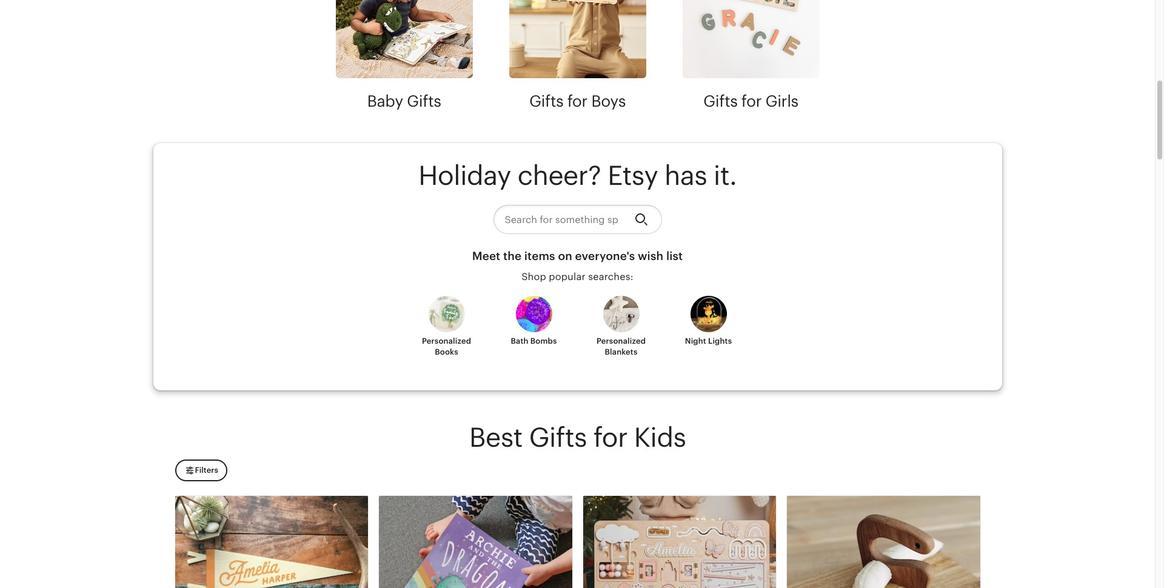 Task type: locate. For each thing, give the bounding box(es) containing it.
items
[[524, 250, 555, 263]]

for left boys
[[567, 92, 587, 110]]

list
[[666, 250, 683, 263]]

personalized name sign felt pennant | custom neutral vintage style banner flag, kids room, nursery wall art, boys girls home decor gift image
[[175, 496, 368, 588]]

for for boys
[[567, 92, 587, 110]]

gifts
[[407, 92, 441, 110], [529, 92, 563, 110], [703, 92, 738, 110], [529, 422, 587, 453]]

popular
[[549, 271, 586, 282]]

None search field
[[493, 205, 662, 234]]

cheer?
[[517, 160, 601, 191]]

personalized up books
[[422, 336, 471, 345]]

gifts for boys image
[[509, 0, 646, 78]]

personalized up blankets
[[597, 336, 646, 345]]

for left girls
[[741, 92, 762, 110]]

bath bombs
[[511, 336, 557, 345]]

for
[[567, 92, 587, 110], [741, 92, 762, 110], [593, 422, 627, 453]]

0 horizontal spatial personalized
[[422, 336, 471, 345]]

for left kids
[[593, 422, 627, 453]]

meet
[[472, 250, 500, 263]]

filters button
[[175, 460, 227, 482]]

holiday cheer? etsy has it.
[[418, 160, 737, 191]]

best gifts for kids
[[469, 422, 686, 453]]

1 horizontal spatial personalized
[[597, 336, 646, 345]]

1 horizontal spatial for
[[593, 422, 627, 453]]

has
[[664, 160, 707, 191]]

personalized blankets link
[[585, 296, 658, 358]]

0 horizontal spatial for
[[567, 92, 587, 110]]

2 horizontal spatial for
[[741, 92, 762, 110]]

personalized
[[422, 336, 471, 345], [597, 336, 646, 345]]

personalized for blankets
[[597, 336, 646, 345]]

etsy
[[608, 160, 658, 191]]

personalized books link
[[410, 296, 483, 358]]

baby gifts image
[[336, 0, 473, 78]]

1 personalized from the left
[[422, 336, 471, 345]]

books
[[435, 347, 458, 356]]

boys
[[591, 92, 626, 110]]

bombs
[[530, 336, 557, 345]]

2 personalized from the left
[[597, 336, 646, 345]]

blankets
[[605, 347, 637, 356]]



Task type: describe. For each thing, give the bounding box(es) containing it.
filters
[[195, 466, 218, 475]]

Search for something special text field
[[493, 205, 625, 234]]

baby
[[367, 92, 403, 110]]

night lights link
[[672, 296, 745, 356]]

best
[[469, 422, 522, 453]]

busy board baby girl gift montessori board for toddlers gifts for kids wooden activity toy sensory personalized birthday gift 1 2 3 year old image
[[583, 496, 776, 588]]

searches:
[[588, 271, 633, 282]]

holiday
[[418, 160, 511, 191]]

shop
[[522, 271, 546, 282]]

personalized for books
[[422, 336, 471, 345]]

shop popular searches:
[[522, 271, 633, 282]]

kids
[[634, 422, 686, 453]]

the
[[503, 250, 521, 263]]

bath
[[511, 336, 528, 345]]

wish
[[638, 250, 663, 263]]

night
[[685, 336, 706, 345]]

personalized books
[[422, 336, 471, 356]]

girls
[[765, 92, 798, 110]]

everyone's
[[575, 250, 635, 263]]

baby gifts
[[367, 92, 441, 110]]

lights
[[708, 336, 732, 345]]

it.
[[713, 160, 737, 191]]

bath bombs link
[[497, 296, 570, 356]]

personalized dragon story book - kids , christening, baptism, new baby and baby birthday, christmas eve box fillers,   ideas image
[[379, 496, 572, 588]]

for for girls
[[741, 92, 762, 110]]

safe wooden knife for kids, children's utensil montessori knife, toddler vegetable and fruit cutter, oak chopper image
[[787, 496, 980, 588]]

personalized blankets
[[597, 336, 646, 356]]

meet the items on everyone's wish list
[[472, 250, 683, 263]]

on
[[558, 250, 572, 263]]

night lights
[[685, 336, 732, 345]]

gifts for girls image
[[682, 0, 819, 78]]

gifts for boys
[[529, 92, 626, 110]]

gifts for girls
[[703, 92, 798, 110]]



Task type: vqa. For each thing, say whether or not it's contained in the screenshot.
boards in the top right of the page
no



